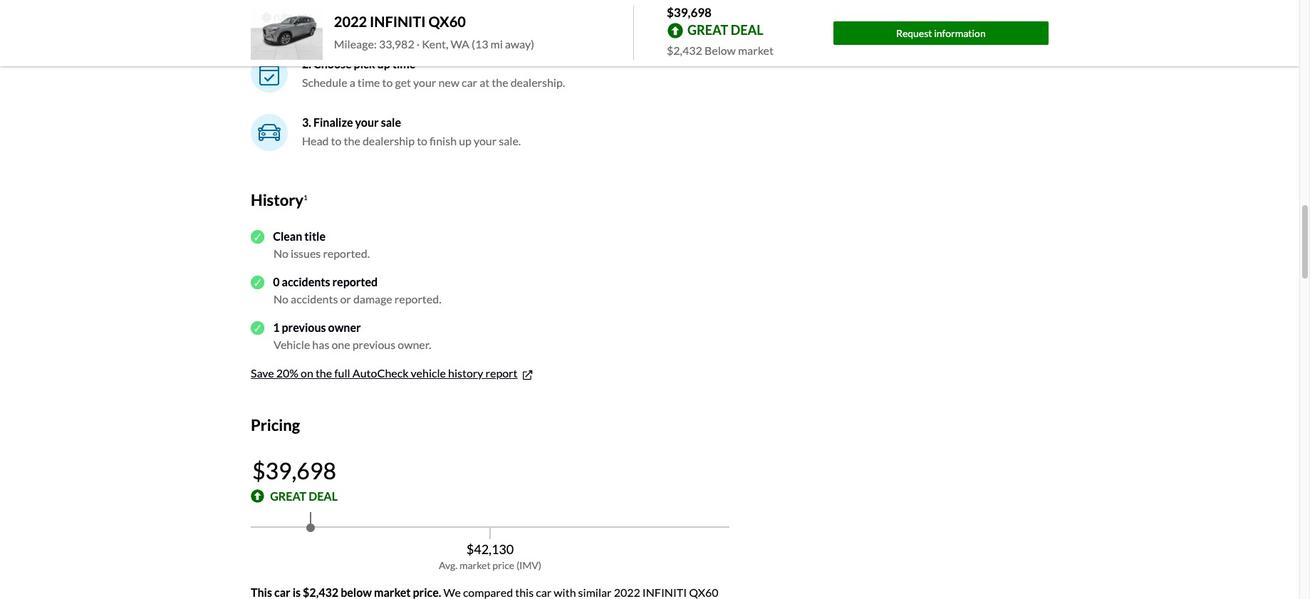 Task type: describe. For each thing, give the bounding box(es) containing it.
market for $2,432
[[738, 43, 774, 57]]

or
[[340, 292, 351, 306]]

vehicle has one previous owner.
[[274, 338, 431, 351]]

0 horizontal spatial previous
[[282, 321, 326, 334]]

protection
[[631, 17, 684, 30]]

damage
[[353, 292, 392, 306]]

owner.
[[398, 338, 431, 351]]

price.
[[413, 585, 441, 599]]

dealership.
[[511, 75, 565, 89]]

0 vertical spatial time
[[392, 57, 416, 70]]

save 20% on the full autocheck vehicle history report image
[[521, 368, 534, 382]]

2022 inside we compared this car with similar 2022 infiniti qx60
[[614, 585, 640, 599]]

up inside 3. finalize your sale head to the dealership to finish up your sale.
[[459, 134, 472, 147]]

we compared this car with similar 2022 infiniti qx60
[[251, 585, 719, 599]]

2022 infiniti qx60 image
[[251, 6, 323, 60]]

clean
[[273, 230, 302, 243]]

one
[[332, 338, 350, 351]]

sale
[[381, 115, 401, 129]]

20%
[[276, 366, 299, 380]]

price
[[493, 559, 515, 571]]

to for time
[[382, 75, 393, 89]]

owner
[[328, 321, 361, 334]]

2.
[[302, 57, 311, 70]]

car inside 2. choose pick up time schedule a time to get your new car at the dealership.
[[462, 75, 477, 89]]

qx60 inside 2022 infiniti qx60 mileage: 33,982 · kent, wa (13 mi away)
[[429, 13, 466, 30]]

pick
[[354, 57, 375, 70]]

the inside 3. finalize your sale head to the dealership to finish up your sale.
[[344, 134, 360, 147]]

trade-
[[470, 17, 501, 30]]

0 vertical spatial reported.
[[323, 247, 370, 260]]

this
[[251, 585, 272, 599]]

the inside 2. choose pick up time schedule a time to get your new car at the dealership.
[[492, 75, 508, 89]]

this car is $2,432 below market price.
[[251, 585, 441, 599]]

in,
[[501, 17, 513, 30]]

clean title
[[273, 230, 326, 243]]

save 20% on the full autocheck vehicle history report link
[[251, 366, 534, 382]]

$42,130
[[467, 541, 514, 557]]

on
[[301, 366, 313, 380]]

accidents for 0
[[282, 275, 330, 289]]

below
[[341, 585, 372, 599]]

accidents for no
[[291, 292, 338, 306]]

mi
[[491, 37, 503, 51]]

get
[[395, 75, 411, 89]]

0 horizontal spatial time
[[358, 75, 380, 89]]

a
[[350, 75, 355, 89]]

0 horizontal spatial car
[[274, 585, 290, 599]]

(imv)
[[517, 559, 542, 571]]

great
[[688, 22, 728, 38]]

find financing options, value your trade-in, and choose service and protection plans.
[[302, 17, 715, 30]]

reported
[[332, 275, 378, 289]]

history
[[251, 190, 304, 209]]

finish
[[430, 134, 457, 147]]

full
[[334, 366, 350, 380]]

compared
[[463, 585, 513, 599]]

vehicle
[[274, 338, 310, 351]]

market for $42,130
[[460, 559, 491, 571]]

this
[[515, 585, 534, 599]]

vdpcheck image for clean title
[[251, 230, 264, 244]]

2 vertical spatial the
[[316, 366, 332, 380]]

mileage:
[[334, 37, 377, 51]]

vdpcheck image
[[251, 321, 264, 335]]

wa
[[451, 37, 470, 51]]

$2,432 below market
[[667, 43, 774, 57]]

issues
[[291, 247, 321, 260]]

0
[[273, 275, 280, 289]]

2 and from the left
[[611, 17, 629, 30]]

history 1
[[251, 190, 308, 209]]

3.
[[302, 115, 311, 129]]

vdpcheck image for 0 accidents reported
[[251, 276, 264, 289]]

no issues reported.
[[274, 247, 370, 260]]

2022 infiniti qx60 mileage: 33,982 · kent, wa (13 mi away)
[[334, 13, 534, 51]]

33,982
[[379, 37, 414, 51]]

(13
[[472, 37, 488, 51]]

financing
[[326, 17, 372, 30]]

car inside we compared this car with similar 2022 infiniti qx60
[[536, 585, 552, 599]]

1 previous owner
[[273, 321, 361, 334]]



Task type: locate. For each thing, give the bounding box(es) containing it.
the down finalize in the left top of the page
[[344, 134, 360, 147]]

no down 0
[[274, 292, 289, 306]]

$39,698 for great deal
[[252, 457, 336, 484]]

vdpcheck image left clean
[[251, 230, 264, 244]]

1 horizontal spatial $2,432
[[667, 43, 702, 57]]

sale.
[[499, 134, 521, 147]]

information
[[934, 27, 986, 39]]

·
[[417, 37, 420, 51]]

is
[[293, 585, 301, 599]]

2 no from the top
[[274, 292, 289, 306]]

$2,432 down plans.
[[667, 43, 702, 57]]

1 horizontal spatial car
[[462, 75, 477, 89]]

great
[[270, 489, 306, 503]]

2022 inside 2022 infiniti qx60 mileage: 33,982 · kent, wa (13 mi away)
[[334, 13, 367, 30]]

infiniti
[[370, 13, 426, 30], [643, 585, 687, 599]]

$2,432
[[667, 43, 702, 57], [303, 585, 339, 599]]

1 vertical spatial previous
[[352, 338, 396, 351]]

report
[[486, 366, 518, 380]]

new
[[438, 75, 460, 89]]

$42,130 avg. market price (imv)
[[439, 541, 542, 571]]

and right the service
[[611, 17, 629, 30]]

car right 'this'
[[536, 585, 552, 599]]

your
[[445, 17, 468, 30], [413, 75, 436, 89], [355, 115, 379, 129], [474, 134, 497, 147]]

1 vdpcheck image from the top
[[251, 230, 264, 244]]

1 horizontal spatial previous
[[352, 338, 396, 351]]

market down $42,130 at left
[[460, 559, 491, 571]]

1 horizontal spatial time
[[392, 57, 416, 70]]

previous up vehicle
[[282, 321, 326, 334]]

time
[[392, 57, 416, 70], [358, 75, 380, 89]]

0 vertical spatial up
[[377, 57, 390, 70]]

save 20% on the full autocheck vehicle history report
[[251, 366, 518, 380]]

1 horizontal spatial $39,698
[[667, 5, 712, 20]]

up inside 2. choose pick up time schedule a time to get your new car at the dealership.
[[377, 57, 390, 70]]

1 horizontal spatial market
[[460, 559, 491, 571]]

1 inside history 1
[[304, 193, 308, 201]]

2022 right similar
[[614, 585, 640, 599]]

service
[[573, 17, 609, 30]]

your left "sale"
[[355, 115, 379, 129]]

to left get
[[382, 75, 393, 89]]

great deal image
[[251, 490, 264, 503]]

we
[[443, 585, 461, 599]]

1 horizontal spatial to
[[382, 75, 393, 89]]

market down deal
[[738, 43, 774, 57]]

infiniti up the 33,982 at top
[[370, 13, 426, 30]]

qx60 inside we compared this car with similar 2022 infiniti qx60
[[689, 585, 719, 599]]

away)
[[505, 37, 534, 51]]

your inside 2. choose pick up time schedule a time to get your new car at the dealership.
[[413, 75, 436, 89]]

plans.
[[686, 17, 715, 30]]

1 and from the left
[[515, 17, 533, 30]]

1 vertical spatial no
[[274, 292, 289, 306]]

reported. right damage on the left of page
[[395, 292, 441, 306]]

0 vertical spatial qx60
[[429, 13, 466, 30]]

time right a
[[358, 75, 380, 89]]

0 vertical spatial accidents
[[282, 275, 330, 289]]

request
[[896, 27, 932, 39]]

schedule
[[302, 75, 347, 89]]

your up the wa
[[445, 17, 468, 30]]

1 no from the top
[[274, 247, 289, 260]]

1 horizontal spatial infiniti
[[643, 585, 687, 599]]

find
[[302, 17, 324, 30]]

car
[[462, 75, 477, 89], [274, 585, 290, 599], [536, 585, 552, 599]]

deal
[[731, 22, 764, 38]]

0 horizontal spatial $39,698
[[252, 457, 336, 484]]

0 vertical spatial market
[[738, 43, 774, 57]]

0 vertical spatial vdpcheck image
[[251, 230, 264, 244]]

no for no issues reported.
[[274, 247, 289, 260]]

vdpcheck image
[[251, 230, 264, 244], [251, 276, 264, 289]]

0 vertical spatial no
[[274, 247, 289, 260]]

1 vertical spatial up
[[459, 134, 472, 147]]

2 horizontal spatial to
[[417, 134, 428, 147]]

2 horizontal spatial market
[[738, 43, 774, 57]]

accidents down 0 accidents reported
[[291, 292, 338, 306]]

car left "is"
[[274, 585, 290, 599]]

0 horizontal spatial up
[[377, 57, 390, 70]]

1 vertical spatial vdpcheck image
[[251, 276, 264, 289]]

no down clean
[[274, 247, 289, 260]]

up
[[377, 57, 390, 70], [459, 134, 472, 147]]

and right in,
[[515, 17, 533, 30]]

your left sale.
[[474, 134, 497, 147]]

great deal
[[270, 489, 338, 503]]

pricing
[[251, 416, 300, 435]]

0 vertical spatial $2,432
[[667, 43, 702, 57]]

dealership
[[363, 134, 415, 147]]

your right get
[[413, 75, 436, 89]]

save
[[251, 366, 274, 380]]

value
[[416, 17, 443, 30]]

2022 up mileage:
[[334, 13, 367, 30]]

1 right vdpcheck image
[[273, 321, 280, 334]]

previous up autocheck
[[352, 338, 396, 351]]

to
[[382, 75, 393, 89], [331, 134, 342, 147], [417, 134, 428, 147]]

0 vertical spatial $39,698
[[667, 5, 712, 20]]

options,
[[374, 17, 414, 30]]

0 vertical spatial infiniti
[[370, 13, 426, 30]]

head
[[302, 134, 329, 147]]

previous
[[282, 321, 326, 334], [352, 338, 396, 351]]

2022
[[334, 13, 367, 30], [614, 585, 640, 599]]

0 horizontal spatial the
[[316, 366, 332, 380]]

to for head
[[417, 134, 428, 147]]

title
[[305, 230, 326, 243]]

great deal
[[688, 22, 764, 38]]

$2,432 right "is"
[[303, 585, 339, 599]]

1 vertical spatial $39,698
[[252, 457, 336, 484]]

infiniti inside we compared this car with similar 2022 infiniti qx60
[[643, 585, 687, 599]]

reported. up "reported"
[[323, 247, 370, 260]]

0 horizontal spatial qx60
[[429, 13, 466, 30]]

finalize
[[313, 115, 353, 129]]

1 vertical spatial 2022
[[614, 585, 640, 599]]

1 vertical spatial 1
[[273, 321, 280, 334]]

market left price.
[[374, 585, 411, 599]]

vdpcheck image left 0
[[251, 276, 264, 289]]

at
[[480, 75, 490, 89]]

1
[[304, 193, 308, 201], [273, 321, 280, 334]]

no accidents or damage reported.
[[274, 292, 441, 306]]

3. finalize your sale head to the dealership to finish up your sale.
[[302, 115, 521, 147]]

$39,698 for $2,432
[[667, 5, 712, 20]]

with
[[554, 585, 576, 599]]

choose
[[313, 57, 352, 70]]

request information
[[896, 27, 986, 39]]

choose
[[535, 17, 571, 30]]

reported.
[[323, 247, 370, 260], [395, 292, 441, 306]]

0 horizontal spatial reported.
[[323, 247, 370, 260]]

1 vertical spatial the
[[344, 134, 360, 147]]

1 horizontal spatial up
[[459, 134, 472, 147]]

accidents down issues
[[282, 275, 330, 289]]

the right on
[[316, 366, 332, 380]]

the
[[492, 75, 508, 89], [344, 134, 360, 147], [316, 366, 332, 380]]

0 horizontal spatial to
[[331, 134, 342, 147]]

history
[[448, 366, 483, 380]]

1 vertical spatial time
[[358, 75, 380, 89]]

autocheck
[[353, 366, 409, 380]]

2. choose pick up time schedule a time to get your new car at the dealership.
[[302, 57, 565, 89]]

1 vertical spatial $2,432
[[303, 585, 339, 599]]

2 horizontal spatial car
[[536, 585, 552, 599]]

0 horizontal spatial $2,432
[[303, 585, 339, 599]]

0 horizontal spatial market
[[374, 585, 411, 599]]

0 accidents reported
[[273, 275, 378, 289]]

1 vertical spatial accidents
[[291, 292, 338, 306]]

kent,
[[422, 37, 449, 51]]

1 horizontal spatial and
[[611, 17, 629, 30]]

0 horizontal spatial 2022
[[334, 13, 367, 30]]

0 vertical spatial the
[[492, 75, 508, 89]]

the right at
[[492, 75, 508, 89]]

no for no accidents or damage reported.
[[274, 292, 289, 306]]

1 vertical spatial infiniti
[[643, 585, 687, 599]]

to left finish
[[417, 134, 428, 147]]

up right 'pick'
[[377, 57, 390, 70]]

vehicle
[[411, 366, 446, 380]]

qx60
[[429, 13, 466, 30], [689, 585, 719, 599]]

1 horizontal spatial the
[[344, 134, 360, 147]]

car left at
[[462, 75, 477, 89]]

2 vdpcheck image from the top
[[251, 276, 264, 289]]

deal
[[309, 489, 338, 503]]

2 vertical spatial market
[[374, 585, 411, 599]]

1 horizontal spatial qx60
[[689, 585, 719, 599]]

request information button
[[833, 21, 1049, 45]]

up right finish
[[459, 134, 472, 147]]

avg.
[[439, 559, 458, 571]]

0 vertical spatial 1
[[304, 193, 308, 201]]

1 horizontal spatial 1
[[304, 193, 308, 201]]

2 horizontal spatial the
[[492, 75, 508, 89]]

and
[[515, 17, 533, 30], [611, 17, 629, 30]]

0 horizontal spatial 1
[[273, 321, 280, 334]]

has
[[312, 338, 329, 351]]

time up get
[[392, 57, 416, 70]]

infiniti right similar
[[643, 585, 687, 599]]

market
[[738, 43, 774, 57], [460, 559, 491, 571], [374, 585, 411, 599]]

1 horizontal spatial 2022
[[614, 585, 640, 599]]

0 horizontal spatial and
[[515, 17, 533, 30]]

1 vertical spatial qx60
[[689, 585, 719, 599]]

similar
[[578, 585, 612, 599]]

1 horizontal spatial reported.
[[395, 292, 441, 306]]

1 up clean title
[[304, 193, 308, 201]]

infiniti inside 2022 infiniti qx60 mileage: 33,982 · kent, wa (13 mi away)
[[370, 13, 426, 30]]

no
[[274, 247, 289, 260], [274, 292, 289, 306]]

0 horizontal spatial infiniti
[[370, 13, 426, 30]]

to inside 2. choose pick up time schedule a time to get your new car at the dealership.
[[382, 75, 393, 89]]

to down finalize in the left top of the page
[[331, 134, 342, 147]]

1 vertical spatial market
[[460, 559, 491, 571]]

1 vertical spatial reported.
[[395, 292, 441, 306]]

market inside $42,130 avg. market price (imv)
[[460, 559, 491, 571]]

below
[[705, 43, 736, 57]]

0 vertical spatial previous
[[282, 321, 326, 334]]

0 vertical spatial 2022
[[334, 13, 367, 30]]



Task type: vqa. For each thing, say whether or not it's contained in the screenshot.
Est. inside the $19,679 EST. $394/MO.*
no



